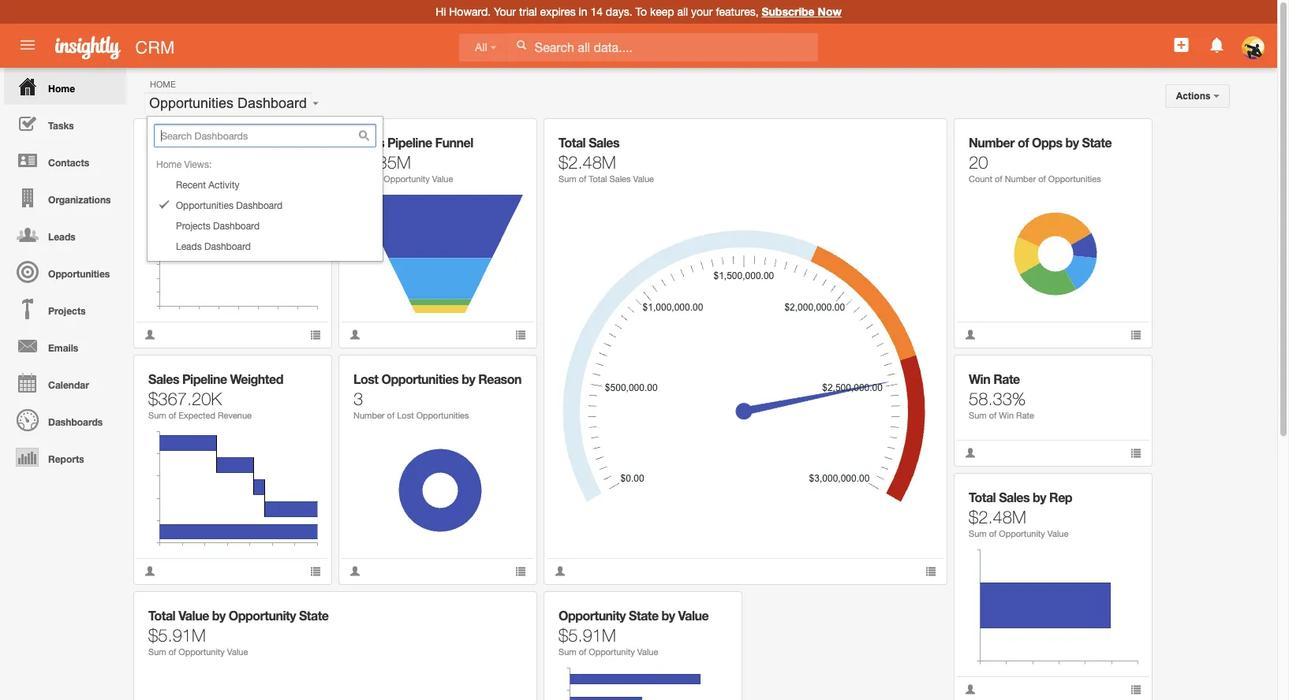 Task type: describe. For each thing, give the bounding box(es) containing it.
reps
[[206, 135, 235, 150]]

$2.35m
[[354, 152, 411, 172]]

sum inside total sales $2.48m sum of total sales value
[[559, 174, 577, 184]]

58.33%
[[969, 388, 1026, 409]]

of inside sales pipeline funnel $2.35m sum of opportunity value
[[374, 174, 381, 184]]

total value by opportunity state link
[[148, 609, 329, 624]]

average
[[148, 174, 180, 184]]

actions
[[1176, 91, 1214, 101]]

actions button
[[1166, 84, 1230, 108]]

sum inside the opportunity state by value $5.91m sum of opportunity value
[[559, 648, 577, 658]]

organizations link
[[4, 179, 126, 216]]

total for state
[[148, 609, 175, 624]]

leads dashboard link
[[148, 236, 383, 256]]

in
[[579, 5, 588, 18]]

keep
[[650, 5, 674, 18]]

sales pipeline funnel link
[[354, 135, 473, 150]]

number of opps by state 20 count of number of opportunities
[[969, 135, 1112, 184]]

projects dashboard link
[[148, 215, 383, 236]]

opportunities dashboard link
[[148, 195, 383, 215]]

value inside total sales $2.48m sum of total sales value
[[633, 174, 654, 184]]

total sales link
[[559, 135, 620, 150]]

1 vertical spatial lost
[[397, 411, 414, 421]]

emails link
[[4, 328, 126, 365]]

state for 20
[[1082, 135, 1112, 150]]

$354.57k
[[148, 152, 222, 172]]

total for of
[[559, 135, 586, 150]]

total sales by rep link
[[969, 490, 1073, 505]]

dashboards link
[[4, 402, 126, 439]]

features,
[[716, 5, 759, 18]]

sum inside win rate 58.33% sum of win rate
[[969, 411, 987, 421]]

user image for $2.48m
[[555, 566, 566, 577]]

by for $5.91m
[[662, 609, 675, 624]]

total sales by rep $2.48m sum of opportunity value
[[969, 490, 1073, 539]]

0 vertical spatial rate
[[994, 372, 1020, 387]]

sales inside sales pipeline weighted $367.20k sum of expected revenue
[[148, 372, 179, 387]]

howard.
[[449, 5, 491, 18]]

opportunities dashboard button
[[144, 92, 313, 115]]

win rate link
[[969, 372, 1020, 387]]

white image
[[516, 39, 527, 51]]

of inside total sales $2.48m sum of total sales value
[[579, 174, 587, 184]]

by for 3
[[462, 372, 475, 387]]

opportunities inside opportunities link
[[48, 268, 110, 279]]

projects dashboard
[[176, 220, 260, 231]]

your
[[691, 5, 713, 18]]

by for $2.48m
[[1033, 490, 1047, 505]]

crm
[[135, 37, 175, 57]]

$2.48m inside total sales $2.48m sum of total sales value
[[559, 152, 616, 172]]

emails
[[48, 343, 78, 354]]

1 vertical spatial rate
[[1017, 411, 1035, 421]]

home up tasks link
[[48, 83, 75, 94]]

Search Dashboards text field
[[154, 124, 377, 148]]

0 vertical spatial win
[[969, 372, 991, 387]]

opportunities inside opportunities dashboard button
[[149, 95, 234, 111]]

contacts link
[[4, 142, 126, 179]]

lost opportunities by reason link
[[354, 372, 522, 387]]

win rate 58.33% sum of win rate
[[969, 372, 1035, 421]]

total for $2.48m
[[969, 490, 996, 505]]

reports link
[[4, 439, 126, 476]]

dashboard for leads dashboard link
[[204, 241, 251, 252]]

state inside the opportunity state by value $5.91m sum of opportunity value
[[629, 609, 659, 624]]

home link
[[4, 68, 126, 105]]

1 vertical spatial number
[[1005, 174, 1036, 184]]

0 vertical spatial number
[[969, 135, 1015, 150]]

$5.91m inside the opportunity state by value $5.91m sum of opportunity value
[[559, 625, 616, 646]]

home views:
[[156, 159, 212, 170]]

activity
[[209, 179, 239, 190]]

views:
[[184, 159, 212, 170]]

list image for funnel
[[515, 329, 526, 341]]

wrench image for $2.35m
[[504, 131, 515, 142]]

state for $5.91m
[[299, 609, 329, 624]]

of inside total sales by rep $2.48m sum of opportunity value
[[989, 529, 997, 539]]

recent
[[176, 179, 206, 190]]

user image for sum
[[350, 329, 361, 341]]

subscribe
[[762, 5, 815, 18]]

value inside total sales by rep $2.48m sum of opportunity value
[[1048, 529, 1069, 539]]

user image for weighted
[[144, 566, 155, 577]]

of right count
[[995, 174, 1003, 184]]

funnel
[[435, 135, 473, 150]]

organizations
[[48, 194, 111, 205]]

your
[[494, 5, 516, 18]]

expected
[[179, 411, 215, 421]]

top sales reps $354.57k average sales size
[[148, 135, 235, 184]]

opportunity state by value link
[[559, 609, 709, 624]]

wrench image for $367.20k
[[299, 367, 310, 378]]

of inside the opportunity state by value $5.91m sum of opportunity value
[[579, 648, 587, 658]]

all
[[677, 5, 688, 18]]

opportunities inside opportunities dashboard 'link'
[[176, 200, 234, 211]]

of inside win rate 58.33% sum of win rate
[[989, 411, 997, 421]]

1 horizontal spatial win
[[999, 411, 1014, 421]]

of inside the total value by opportunity state $5.91m sum of opportunity value
[[169, 648, 176, 658]]

opportunity inside sales pipeline funnel $2.35m sum of opportunity value
[[384, 174, 430, 184]]

home down crm
[[150, 79, 176, 89]]

calendar
[[48, 380, 89, 391]]

dashboard for opportunities dashboard button
[[238, 95, 307, 111]]

leads for leads dashboard
[[176, 241, 202, 252]]

top sales reps link
[[148, 135, 235, 150]]

reason
[[478, 372, 522, 387]]

sum inside total sales by rep $2.48m sum of opportunity value
[[969, 529, 987, 539]]



Task type: locate. For each thing, give the bounding box(es) containing it.
tasks link
[[4, 105, 126, 142]]

1 horizontal spatial projects
[[176, 220, 211, 231]]

projects up emails link
[[48, 305, 86, 316]]

of
[[1018, 135, 1029, 150], [374, 174, 381, 184], [579, 174, 587, 184], [995, 174, 1003, 184], [1039, 174, 1046, 184], [169, 411, 176, 421], [387, 411, 395, 421], [989, 411, 997, 421], [989, 529, 997, 539], [169, 648, 176, 658], [579, 648, 587, 658]]

home
[[150, 79, 176, 89], [48, 83, 75, 94], [156, 159, 182, 170]]

1 horizontal spatial $5.91m
[[559, 625, 616, 646]]

number of opps by state link
[[969, 135, 1112, 150]]

$5.91m down "total value by opportunity state" link
[[148, 625, 206, 646]]

of down total sales by rep link
[[989, 529, 997, 539]]

dashboard down recent activity link
[[236, 200, 283, 211]]

sales
[[172, 135, 203, 150], [354, 135, 384, 150], [589, 135, 620, 150], [182, 174, 204, 184], [610, 174, 631, 184], [148, 372, 179, 387], [999, 490, 1030, 505]]

dashboard up search dashboards text field
[[238, 95, 307, 111]]

user image for $2.48m
[[965, 685, 976, 696]]

0 horizontal spatial pipeline
[[182, 372, 227, 387]]

20
[[969, 152, 988, 172]]

projects inside projects dashboard link
[[176, 220, 211, 231]]

1 horizontal spatial state
[[629, 609, 659, 624]]

sales inside sales pipeline funnel $2.35m sum of opportunity value
[[354, 135, 384, 150]]

navigation containing home
[[0, 68, 126, 476]]

home views: link
[[128, 154, 383, 174]]

opportunities dashboard for opportunities dashboard 'link'
[[176, 200, 283, 211]]

calendar link
[[4, 365, 126, 402]]

list image for $354.57k
[[310, 329, 321, 341]]

1 horizontal spatial lost
[[397, 411, 414, 421]]

list image for $367.20k
[[310, 566, 321, 577]]

trial
[[519, 5, 537, 18]]

opportunities dashboard inside 'link'
[[176, 200, 283, 211]]

state inside number of opps by state 20 count of number of opportunities
[[1082, 135, 1112, 150]]

notifications image
[[1208, 36, 1227, 54]]

3
[[354, 388, 363, 409]]

leads link
[[4, 216, 126, 253]]

opportunity state by value $5.91m sum of opportunity value
[[559, 609, 709, 658]]

0 vertical spatial opportunities dashboard
[[149, 95, 307, 111]]

opportunities
[[149, 95, 234, 111], [1049, 174, 1101, 184], [176, 200, 234, 211], [48, 268, 110, 279], [382, 372, 459, 387], [416, 411, 469, 421]]

rate up 58.33%
[[994, 372, 1020, 387]]

projects inside projects link
[[48, 305, 86, 316]]

of down $2.35m
[[374, 174, 381, 184]]

of down total sales link on the left top of the page
[[579, 174, 587, 184]]

list image for by
[[515, 566, 526, 577]]

size
[[206, 174, 222, 184]]

hi
[[436, 5, 446, 18]]

of down opportunity state by value link
[[579, 648, 587, 658]]

opportunities dashboard down activity
[[176, 200, 283, 211]]

0 horizontal spatial state
[[299, 609, 329, 624]]

$2.48m inside total sales by rep $2.48m sum of opportunity value
[[969, 507, 1027, 527]]

opportunity inside total sales by rep $2.48m sum of opportunity value
[[999, 529, 1046, 539]]

user image for reps
[[144, 329, 155, 341]]

sales pipeline weighted $367.20k sum of expected revenue
[[148, 372, 283, 421]]

sum inside sales pipeline weighted $367.20k sum of expected revenue
[[148, 411, 166, 421]]

1 vertical spatial opportunities dashboard
[[176, 200, 283, 211]]

of inside lost opportunities by reason 3 number of lost opportunities
[[387, 411, 395, 421]]

lost
[[354, 372, 378, 387], [397, 411, 414, 421]]

user image for by
[[350, 566, 361, 577]]

0 horizontal spatial lost
[[354, 372, 378, 387]]

of left opps
[[1018, 135, 1029, 150]]

subscribe now link
[[762, 5, 842, 18]]

expires
[[540, 5, 576, 18]]

win up 58.33%
[[969, 372, 991, 387]]

0 horizontal spatial win
[[969, 372, 991, 387]]

opps
[[1032, 135, 1063, 150]]

2 $5.91m from the left
[[559, 625, 616, 646]]

pipeline inside sales pipeline weighted $367.20k sum of expected revenue
[[182, 372, 227, 387]]

dashboards
[[48, 417, 103, 428]]

leads dashboard
[[176, 241, 251, 252]]

leads up opportunities link
[[48, 231, 76, 242]]

sales pipeline funnel $2.35m sum of opportunity value
[[354, 135, 473, 184]]

of down lost opportunities by reason link
[[387, 411, 395, 421]]

state inside the total value by opportunity state $5.91m sum of opportunity value
[[299, 609, 329, 624]]

win down 58.33%
[[999, 411, 1014, 421]]

opportunities dashboard for opportunities dashboard button
[[149, 95, 307, 111]]

by inside the total value by opportunity state $5.91m sum of opportunity value
[[212, 609, 226, 624]]

recent activity
[[176, 179, 239, 190]]

projects link
[[4, 290, 126, 328]]

total sales $2.48m sum of total sales value
[[559, 135, 654, 184]]

by inside the opportunity state by value $5.91m sum of opportunity value
[[662, 609, 675, 624]]

now
[[818, 5, 842, 18]]

sum inside the total value by opportunity state $5.91m sum of opportunity value
[[148, 648, 166, 658]]

sales pipeline weighted link
[[148, 372, 283, 387]]

pipeline for $367.20k
[[182, 372, 227, 387]]

$2.48m
[[559, 152, 616, 172], [969, 507, 1027, 527]]

total inside total sales by rep $2.48m sum of opportunity value
[[969, 490, 996, 505]]

0 horizontal spatial leads
[[48, 231, 76, 242]]

by for state
[[212, 609, 226, 624]]

by inside lost opportunities by reason 3 number of lost opportunities
[[462, 372, 475, 387]]

by
[[1066, 135, 1079, 150], [462, 372, 475, 387], [1033, 490, 1047, 505], [212, 609, 226, 624], [662, 609, 675, 624]]

opportunities dashboard
[[149, 95, 307, 111], [176, 200, 283, 211]]

wrench image for opportunity
[[504, 604, 515, 615]]

0 vertical spatial lost
[[354, 372, 378, 387]]

0 horizontal spatial $2.48m
[[559, 152, 616, 172]]

0 horizontal spatial projects
[[48, 305, 86, 316]]

pipeline for $2.35m
[[387, 135, 432, 150]]

number up 20
[[969, 135, 1015, 150]]

0 vertical spatial projects
[[176, 220, 211, 231]]

total value by opportunity state $5.91m sum of opportunity value
[[148, 609, 329, 658]]

pipeline up $367.20k at bottom left
[[182, 372, 227, 387]]

days.
[[606, 5, 633, 18]]

projects
[[176, 220, 211, 231], [48, 305, 86, 316]]

sum inside sales pipeline funnel $2.35m sum of opportunity value
[[354, 174, 371, 184]]

state
[[1082, 135, 1112, 150], [299, 609, 329, 624], [629, 609, 659, 624]]

dashboard inside 'link'
[[236, 200, 283, 211]]

1 horizontal spatial $2.48m
[[969, 507, 1027, 527]]

hi howard. your trial expires in 14 days. to keep all your features, subscribe now
[[436, 5, 842, 18]]

all
[[475, 41, 487, 54]]

user image
[[144, 329, 155, 341], [965, 329, 976, 341], [965, 448, 976, 459], [144, 566, 155, 577], [350, 566, 361, 577], [555, 566, 566, 577]]

count
[[969, 174, 993, 184]]

$2.48m down total sales link on the left top of the page
[[559, 152, 616, 172]]

leads down projects dashboard
[[176, 241, 202, 252]]

of down 58.33%
[[989, 411, 997, 421]]

$2.48m down total sales by rep link
[[969, 507, 1027, 527]]

list image
[[310, 329, 321, 341], [1131, 329, 1142, 341], [1131, 448, 1142, 459], [310, 566, 321, 577], [1131, 685, 1142, 696]]

pipeline up $2.35m
[[387, 135, 432, 150]]

1 horizontal spatial user image
[[965, 685, 976, 696]]

list image
[[515, 329, 526, 341], [515, 566, 526, 577], [926, 566, 937, 577]]

of down "total value by opportunity state" link
[[169, 648, 176, 658]]

dashboard
[[238, 95, 307, 111], [236, 200, 283, 211], [213, 220, 260, 231], [204, 241, 251, 252]]

reports
[[48, 454, 84, 465]]

projects for projects
[[48, 305, 86, 316]]

revenue
[[218, 411, 252, 421]]

value inside sales pipeline funnel $2.35m sum of opportunity value
[[432, 174, 453, 184]]

value
[[432, 174, 453, 184], [633, 174, 654, 184], [1048, 529, 1069, 539], [178, 609, 209, 624], [678, 609, 709, 624], [227, 648, 248, 658], [638, 648, 658, 658]]

opportunities inside number of opps by state 20 count of number of opportunities
[[1049, 174, 1101, 184]]

number right count
[[1005, 174, 1036, 184]]

lost down lost opportunities by reason link
[[397, 411, 414, 421]]

0 vertical spatial user image
[[350, 329, 361, 341]]

1 horizontal spatial leads
[[176, 241, 202, 252]]

to
[[636, 5, 647, 18]]

list image for $2.48m
[[1131, 685, 1142, 696]]

weighted
[[230, 372, 283, 387]]

wrench image
[[914, 131, 925, 142], [504, 367, 515, 378], [1120, 367, 1131, 378], [1120, 486, 1131, 497], [709, 604, 720, 615]]

pipeline
[[387, 135, 432, 150], [182, 372, 227, 387]]

number down 3
[[354, 411, 385, 421]]

lost opportunities by reason 3 number of lost opportunities
[[354, 372, 522, 421]]

leads for leads
[[48, 231, 76, 242]]

2 horizontal spatial state
[[1082, 135, 1112, 150]]

user image for opps
[[965, 329, 976, 341]]

all link
[[459, 33, 507, 62]]

2 vertical spatial number
[[354, 411, 385, 421]]

opportunities dashboard up reps
[[149, 95, 307, 111]]

of down number of opps by state link
[[1039, 174, 1046, 184]]

leads
[[48, 231, 76, 242], [176, 241, 202, 252]]

wrench image
[[504, 131, 515, 142], [1120, 131, 1131, 142], [299, 367, 310, 378], [504, 604, 515, 615]]

1 vertical spatial win
[[999, 411, 1014, 421]]

home up the average
[[156, 159, 182, 170]]

number inside lost opportunities by reason 3 number of lost opportunities
[[354, 411, 385, 421]]

sales inside total sales by rep $2.48m sum of opportunity value
[[999, 490, 1030, 505]]

list image for $2.48m
[[926, 566, 937, 577]]

1 vertical spatial projects
[[48, 305, 86, 316]]

0 horizontal spatial $5.91m
[[148, 625, 206, 646]]

of inside sales pipeline weighted $367.20k sum of expected revenue
[[169, 411, 176, 421]]

by inside number of opps by state 20 count of number of opportunities
[[1066, 135, 1079, 150]]

pipeline inside sales pipeline funnel $2.35m sum of opportunity value
[[387, 135, 432, 150]]

user image
[[350, 329, 361, 341], [965, 685, 976, 696]]

1 $5.91m from the left
[[148, 625, 206, 646]]

contacts
[[48, 157, 89, 168]]

rep
[[1050, 490, 1073, 505]]

total
[[559, 135, 586, 150], [589, 174, 607, 184], [969, 490, 996, 505], [148, 609, 175, 624]]

$5.91m inside the total value by opportunity state $5.91m sum of opportunity value
[[148, 625, 206, 646]]

dashboard down projects dashboard
[[204, 241, 251, 252]]

dashboard up leads dashboard
[[213, 220, 260, 231]]

14
[[591, 5, 603, 18]]

1 vertical spatial $2.48m
[[969, 507, 1027, 527]]

by inside total sales by rep $2.48m sum of opportunity value
[[1033, 490, 1047, 505]]

1 vertical spatial pipeline
[[182, 372, 227, 387]]

rate down 58.33%
[[1017, 411, 1035, 421]]

tasks
[[48, 120, 74, 131]]

navigation
[[0, 68, 126, 476]]

of down $367.20k at bottom left
[[169, 411, 176, 421]]

$5.91m
[[148, 625, 206, 646], [559, 625, 616, 646]]

dashboard for projects dashboard link
[[213, 220, 260, 231]]

0 vertical spatial $2.48m
[[559, 152, 616, 172]]

opportunities dashboard inside button
[[149, 95, 307, 111]]

0 vertical spatial pipeline
[[387, 135, 432, 150]]

projects up leads dashboard
[[176, 220, 211, 231]]

0 horizontal spatial user image
[[350, 329, 361, 341]]

1 horizontal spatial pipeline
[[387, 135, 432, 150]]

list image for 20
[[1131, 329, 1142, 341]]

dashboard for opportunities dashboard 'link'
[[236, 200, 283, 211]]

total inside the total value by opportunity state $5.91m sum of opportunity value
[[148, 609, 175, 624]]

lost up 3
[[354, 372, 378, 387]]

1 vertical spatial user image
[[965, 685, 976, 696]]

rate
[[994, 372, 1020, 387], [1017, 411, 1035, 421]]

$5.91m down opportunity state by value link
[[559, 625, 616, 646]]

opportunity
[[384, 174, 430, 184], [999, 529, 1046, 539], [229, 609, 296, 624], [559, 609, 626, 624], [179, 648, 225, 658], [589, 648, 635, 658]]

top
[[148, 135, 169, 150]]

dashboard inside button
[[238, 95, 307, 111]]

recent activity link
[[148, 174, 383, 195]]

projects for projects dashboard
[[176, 220, 211, 231]]

Search all data.... text field
[[507, 33, 818, 61]]

opportunities link
[[4, 253, 126, 290]]

$367.20k
[[148, 388, 222, 409]]



Task type: vqa. For each thing, say whether or not it's contained in the screenshot.
'by' in lost opportunities by reason 3 number of lost opportunities
yes



